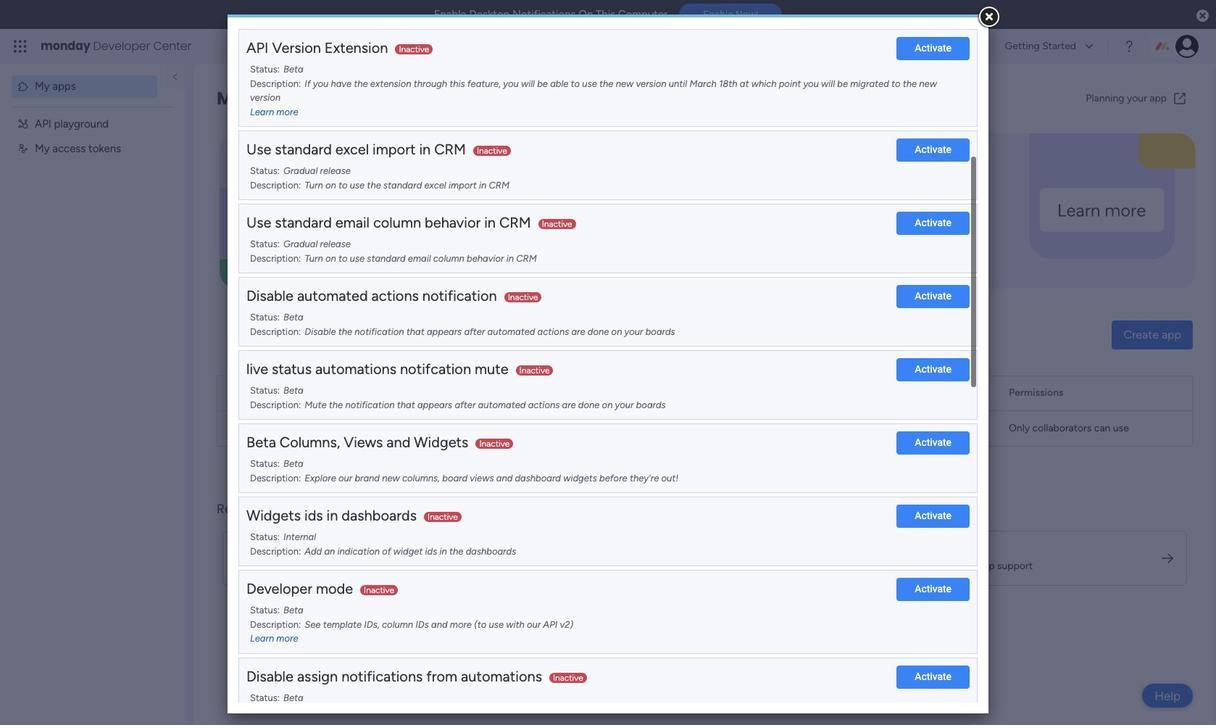 Task type: vqa. For each thing, say whether or not it's contained in the screenshot.
Creator
yes



Task type: describe. For each thing, give the bounding box(es) containing it.
at
[[740, 78, 749, 89]]

status: beta description: mute the notification that appears after automated actions are done on your boards
[[250, 385, 666, 410]]

live
[[247, 360, 268, 378]]

they're
[[630, 472, 659, 483]]

turn for excel
[[305, 180, 323, 190]]

beta inside status: beta description: see template ids, column ids and more (to use with our api v2) learn more
[[283, 605, 304, 616]]

disable for automated
[[247, 287, 294, 305]]

1 vertical spatial widgets
[[247, 507, 301, 524]]

inactive inside the beta columns, views and widgets inactive
[[480, 439, 510, 449]]

api playground
[[35, 117, 109, 130]]

to right able in the left of the page
[[571, 78, 580, 89]]

mar 7, 2024
[[424, 422, 478, 434]]

status: beta description: see template ids, column ids and more (to use with our api v2) learn more
[[250, 605, 574, 644]]

8 activate from the top
[[915, 583, 952, 595]]

are for mute
[[562, 399, 576, 410]]

disable automated actions notification inactive
[[247, 287, 538, 305]]

beta down version
[[283, 64, 304, 75]]

migrated
[[851, 78, 889, 89]]

version
[[272, 39, 321, 57]]

0 vertical spatial developer
[[93, 38, 150, 54]]

and inside status: beta description: explore our brand new columns, board views and dashboard widgets before they're out!
[[496, 472, 513, 483]]

only
[[1009, 422, 1030, 434]]

planning your app button
[[1081, 87, 1193, 110]]

1 status: from the top
[[250, 64, 280, 75]]

installed
[[836, 422, 876, 435]]

0 horizontal spatial version
[[250, 92, 281, 103]]

add
[[305, 546, 322, 557]]

learn more link for developer
[[250, 633, 298, 644]]

access
[[52, 142, 86, 155]]

actions for notification
[[538, 326, 569, 337]]

learn inside status: beta description: see template ids, column ids and more (to use with our api v2) learn more
[[250, 633, 274, 644]]

have
[[331, 78, 352, 89]]

0 horizontal spatial excel
[[336, 141, 369, 158]]

activate button for and
[[897, 431, 970, 455]]

0 vertical spatial ids
[[305, 507, 323, 524]]

an
[[324, 546, 335, 557]]

use inside status: beta description: see template ids, column ids and more (to use with our api v2) learn more
[[489, 619, 504, 630]]

0 vertical spatial actions
[[372, 287, 419, 305]]

inactive inside disable automated actions notification inactive
[[508, 292, 538, 302]]

status: gradual release description: turn on to use standard email column behavior in crm
[[250, 239, 537, 264]]

(to
[[474, 619, 487, 630]]

template
[[323, 619, 362, 630]]

help image
[[1122, 39, 1137, 54]]

status: for widgets ids in dashboards
[[250, 532, 280, 542]]

computer
[[618, 8, 668, 21]]

the inside status: beta description: mute the notification that appears after automated actions are done on your boards
[[329, 399, 343, 410]]

live status automations notifcation mute inactive
[[247, 360, 550, 378]]

2 will from the left
[[822, 78, 835, 89]]

create app button
[[1113, 320, 1193, 349]]

description: inside status: beta description: disable the notification that appears after automated actions are done on your boards
[[250, 326, 301, 337]]

1 horizontal spatial apps
[[247, 86, 292, 110]]

inactive inside use standard email column behavior in crm inactive
[[542, 219, 572, 229]]

app for planning your app
[[1150, 92, 1167, 104]]

center
[[153, 38, 191, 54]]

after for notification
[[464, 326, 485, 337]]

inactive inside 'live status automations notifcation mute inactive'
[[520, 365, 550, 376]]

disable assign notifications from automations inactive
[[247, 667, 583, 685]]

na
[[233, 422, 248, 435]]

to inside status: gradual release description: turn on to use the standard excel import in crm
[[339, 180, 348, 190]]

only collaborators can use
[[1009, 422, 1129, 434]]

done for inactive
[[588, 326, 609, 337]]

desktop
[[469, 8, 510, 21]]

beta inside status: beta description: disable the notification that appears after automated actions are done on your boards
[[283, 312, 304, 323]]

playground
[[54, 117, 109, 130]]

inactive inside disable assign notifications from automations inactive
[[553, 673, 583, 683]]

create
[[1124, 328, 1159, 341]]

new app
[[264, 422, 307, 434]]

enable for enable desktop notifications on this computer
[[434, 8, 467, 21]]

not installed row
[[218, 411, 1193, 447]]

1 vertical spatial app
[[1162, 328, 1182, 341]]

0 vertical spatial email
[[336, 214, 370, 231]]

description: inside status: beta description: see template ids, column ids and more (to use with our api v2) learn more
[[250, 619, 301, 630]]

mute
[[475, 360, 509, 378]]

0 vertical spatial automated
[[297, 287, 368, 305]]

activate button for notification
[[897, 285, 970, 308]]

1 horizontal spatial automations
[[461, 667, 542, 685]]

activate for inactive
[[915, 42, 952, 54]]

created
[[424, 387, 462, 399]]

column header inside not installed table
[[803, 376, 998, 411]]

turn for email
[[305, 253, 323, 264]]

now!
[[736, 9, 759, 20]]

in inside status: gradual release description: turn on to use the standard excel import in crm
[[479, 180, 487, 190]]

that for notifcation
[[397, 399, 415, 410]]

kendall parks cell
[[608, 411, 714, 446]]

status: internal description: add an indication of widget ids in the dashboards
[[250, 532, 516, 557]]

0 vertical spatial automations
[[315, 360, 397, 378]]

use for use standard email column behavior in crm
[[247, 214, 271, 231]]

extension
[[370, 78, 411, 89]]

inactive inside api version extension inactive
[[399, 44, 429, 54]]

row group inside not installed table
[[218, 376, 1193, 411]]

kendall
[[643, 422, 676, 434]]

status: beta description: explore our brand new columns, board views and dashboard widgets before they're out!
[[250, 458, 679, 483]]

widgets ids in dashboards inactive
[[247, 507, 458, 524]]

and inside status: beta description: see template ids, column ids and more (to use with our api v2) learn more
[[431, 619, 448, 630]]

api for version
[[247, 39, 269, 57]]

explore our developers community website button
[[549, 531, 861, 585]]

dashboard
[[515, 472, 561, 483]]

explore inside status: beta description: explore our brand new columns, board views and dashboard widgets before they're out!
[[305, 472, 336, 483]]

use inside not installed "row"
[[1114, 422, 1129, 434]]

ids
[[416, 619, 429, 630]]

learn more link for api
[[250, 106, 298, 117]]

activate button for inactive
[[897, 37, 970, 60]]

mode
[[316, 580, 353, 598]]

developer mode inactive
[[247, 580, 394, 598]]

your inside button
[[1127, 92, 1148, 104]]

assign
[[297, 667, 338, 685]]

help button
[[1143, 684, 1193, 708]]

use for use standard excel import in crm
[[247, 141, 271, 158]]

activate for notifcation
[[915, 364, 952, 375]]

tokens
[[88, 142, 121, 155]]

0 vertical spatial behavior
[[425, 214, 481, 231]]

in inside status: internal description: add an indication of widget ids in the dashboards
[[440, 546, 447, 557]]

status: for live status automations notifcation mute
[[250, 385, 280, 396]]

widget
[[394, 546, 423, 557]]

0 vertical spatial more
[[277, 106, 298, 117]]

explore our developers community website
[[595, 560, 791, 572]]

extension
[[325, 39, 388, 57]]

if you have the extension through this feature, you will be able to use the new version until march 18th at which point you will be migrated to the new version
[[250, 78, 937, 103]]

2 vertical spatial more
[[277, 633, 298, 644]]

our inside status: beta description: see template ids, column ids and more (to use with our api v2) learn more
[[527, 619, 541, 630]]

enable for enable now!
[[703, 9, 733, 20]]

in inside status: gradual release description: turn on to use standard email column behavior in crm
[[507, 253, 514, 264]]

new
[[264, 422, 285, 434]]

support
[[998, 560, 1033, 572]]

done for mute
[[578, 399, 600, 410]]

2 be from the left
[[838, 78, 848, 89]]

notification for notification
[[355, 326, 404, 337]]

not installed
[[814, 422, 876, 435]]

status: gradual release description: turn on to use the standard excel import in crm
[[250, 165, 510, 190]]

new inside status: beta description: explore our brand new columns, board views and dashboard widgets before they're out!
[[382, 472, 400, 483]]

collaborators
[[1033, 422, 1092, 434]]

beta left the app
[[247, 434, 276, 451]]

disable inside status: beta description: disable the notification that appears after automated actions are done on your boards
[[305, 326, 336, 337]]

on inside status: beta description: mute the notification that appears after automated actions are done on your boards
[[602, 399, 613, 410]]

8 activate button from the top
[[897, 578, 970, 601]]

behavior inside status: gradual release description: turn on to use standard email column behavior in crm
[[467, 253, 504, 264]]

kendall parks image inside 'kendall parks' cell
[[619, 420, 637, 438]]

0 vertical spatial kendall parks image
[[1176, 35, 1199, 58]]

gradual for email
[[283, 239, 318, 249]]

status: for use standard excel import in crm
[[250, 165, 280, 176]]

ids inside status: internal description: add an indication of widget ids in the dashboards
[[425, 546, 437, 557]]

1 vertical spatial more
[[450, 619, 472, 630]]

enable desktop notifications on this computer
[[434, 8, 668, 21]]

app for contact our app support
[[978, 560, 995, 572]]

monday
[[41, 38, 90, 54]]

mar
[[424, 422, 441, 434]]

activate for column
[[915, 217, 952, 229]]

ids,
[[364, 619, 380, 630]]

internal
[[283, 532, 316, 542]]

1 be from the left
[[537, 78, 548, 89]]

enable now! button
[[680, 4, 783, 26]]

planning your app
[[1086, 92, 1167, 104]]

boards for inactive
[[646, 326, 676, 337]]

monday developer center
[[41, 38, 191, 54]]

status: for use standard email column behavior in crm
[[250, 239, 280, 249]]

views
[[470, 472, 494, 483]]

automated for disable automated actions notification
[[488, 326, 535, 337]]

board
[[442, 472, 468, 483]]

my left learn more on the left
[[217, 86, 244, 110]]

resources
[[217, 499, 284, 517]]

1 description: from the top
[[250, 78, 301, 89]]

the inside status: internal description: add an indication of widget ids in the dashboards
[[450, 546, 464, 557]]

developers inside button
[[649, 560, 699, 572]]

your for mute
[[615, 399, 634, 410]]

description: inside status: gradual release description: turn on to use standard email column behavior in crm
[[250, 253, 301, 264]]

beta inside status: beta description: mute the notification that appears after automated actions are done on your boards
[[283, 385, 304, 396]]

name
[[229, 387, 257, 399]]

activate for and
[[915, 437, 952, 448]]



Task type: locate. For each thing, give the bounding box(es) containing it.
1 turn from the top
[[305, 180, 323, 190]]

1 learn more link from the top
[[250, 106, 298, 117]]

and right views
[[387, 434, 411, 451]]

1 vertical spatial excel
[[424, 180, 446, 190]]

excel
[[336, 141, 369, 158], [424, 180, 446, 190]]

to right migrated
[[892, 78, 901, 89]]

2 horizontal spatial and
[[496, 472, 513, 483]]

appears
[[427, 326, 462, 337], [418, 399, 453, 410]]

disable for assign
[[247, 667, 294, 685]]

actions
[[372, 287, 419, 305], [538, 326, 569, 337], [528, 399, 560, 410]]

standard inside status: gradual release description: turn on to use standard email column behavior in crm
[[367, 253, 406, 264]]

appears up notifcation
[[427, 326, 462, 337]]

2 gradual from the top
[[283, 239, 318, 249]]

automations down with
[[461, 667, 542, 685]]

0 horizontal spatial explore
[[270, 560, 304, 572]]

release inside status: gradual release description: turn on to use standard email column behavior in crm
[[320, 239, 351, 249]]

0 vertical spatial learn more link
[[250, 106, 298, 117]]

0 horizontal spatial you
[[313, 78, 329, 89]]

2 activate from the top
[[915, 144, 952, 155]]

2 vertical spatial app
[[978, 560, 995, 572]]

2 status: from the top
[[250, 165, 280, 176]]

views
[[344, 434, 383, 451]]

you right point
[[804, 78, 819, 89]]

columns,
[[402, 472, 440, 483]]

1 vertical spatial and
[[496, 472, 513, 483]]

automated inside status: beta description: disable the notification that appears after automated actions are done on your boards
[[488, 326, 535, 337]]

column up status: gradual release description: turn on to use standard email column behavior in crm
[[373, 214, 421, 231]]

status: beta down the assign
[[250, 692, 304, 703]]

help
[[1155, 688, 1181, 703]]

gradual inside status: gradual release description: turn on to use the standard excel import in crm
[[283, 165, 318, 176]]

notification inside status: beta description: mute the notification that appears after automated actions are done on your boards
[[345, 399, 395, 410]]

are inside status: beta description: disable the notification that appears after automated actions are done on your boards
[[572, 326, 586, 337]]

more down version
[[277, 106, 298, 117]]

new left the 'until'
[[616, 78, 634, 89]]

notification up views
[[345, 399, 395, 410]]

0 vertical spatial turn
[[305, 180, 323, 190]]

2 learn from the top
[[250, 633, 274, 644]]

8 status: from the top
[[250, 605, 280, 616]]

app right planning
[[1150, 92, 1167, 104]]

0 vertical spatial done
[[588, 326, 609, 337]]

1 release from the top
[[320, 165, 351, 176]]

done inside status: beta description: mute the notification that appears after automated actions are done on your boards
[[578, 399, 600, 410]]

6 status: from the top
[[250, 458, 280, 469]]

cell containing new app
[[218, 411, 318, 446]]

be left migrated
[[838, 78, 848, 89]]

1 horizontal spatial my apps
[[217, 86, 292, 110]]

5 description: from the top
[[250, 399, 301, 410]]

widgets
[[414, 434, 469, 451], [247, 507, 301, 524]]

inactive inside developer mode inactive
[[364, 585, 394, 595]]

0 vertical spatial import
[[373, 141, 416, 158]]

if
[[305, 78, 311, 89]]

1 will from the left
[[521, 78, 535, 89]]

2 vertical spatial disable
[[247, 667, 294, 685]]

1 horizontal spatial widgets
[[414, 434, 469, 451]]

activate for import
[[915, 144, 952, 155]]

documentation
[[376, 560, 446, 572]]

developers left community
[[649, 560, 699, 572]]

enable inside button
[[703, 9, 733, 20]]

8 description: from the top
[[250, 619, 301, 630]]

use inside the if you have the extension through this feature, you will be able to use the new version until march 18th at which point you will be migrated to the new version
[[582, 78, 597, 89]]

9 activate button from the top
[[897, 665, 970, 689]]

6 activate from the top
[[915, 437, 952, 448]]

are for inactive
[[572, 326, 586, 337]]

description: inside status: internal description: add an indication of widget ids in the dashboards
[[250, 546, 301, 557]]

status: inside status: internal description: add an indication of widget ids in the dashboards
[[250, 532, 280, 542]]

0 vertical spatial use
[[247, 141, 271, 158]]

0 horizontal spatial dashboards
[[342, 507, 417, 524]]

activate for notification
[[915, 290, 952, 302]]

dapulse close image
[[1197, 9, 1209, 23]]

explore inside button
[[595, 560, 629, 572]]

2 turn from the top
[[305, 253, 323, 264]]

after up mute
[[464, 326, 485, 337]]

2 horizontal spatial new
[[920, 78, 937, 89]]

widgets up internal
[[247, 507, 301, 524]]

2 vertical spatial your
[[615, 399, 634, 410]]

until
[[669, 78, 687, 89]]

contact our app support
[[921, 560, 1033, 572]]

0 horizontal spatial import
[[373, 141, 416, 158]]

1 vertical spatial column
[[433, 253, 465, 264]]

not
[[814, 422, 833, 435]]

the right widget
[[450, 546, 464, 557]]

done
[[588, 326, 609, 337], [578, 399, 600, 410]]

7 status: from the top
[[250, 532, 280, 542]]

turn inside status: gradual release description: turn on to use the standard excel import in crm
[[305, 180, 323, 190]]

notifications
[[513, 8, 576, 21]]

use right able in the left of the page
[[582, 78, 597, 89]]

column down use standard email column behavior in crm inactive
[[433, 253, 465, 264]]

point
[[779, 78, 801, 89]]

actions inside status: beta description: disable the notification that appears after automated actions are done on your boards
[[538, 326, 569, 337]]

7 activate button from the top
[[897, 505, 970, 528]]

notification
[[423, 287, 497, 305], [355, 326, 404, 337], [345, 399, 395, 410]]

1 activate button from the top
[[897, 37, 970, 60]]

documentation
[[270, 544, 350, 557]]

3 status: from the top
[[250, 239, 280, 249]]

1 vertical spatial done
[[578, 399, 600, 410]]

activate
[[915, 42, 952, 54], [915, 144, 952, 155], [915, 217, 952, 229], [915, 290, 952, 302], [915, 364, 952, 375], [915, 437, 952, 448], [915, 510, 952, 522], [915, 583, 952, 595], [915, 671, 952, 682]]

boards for mute
[[636, 399, 666, 410]]

your right planning
[[1127, 92, 1148, 104]]

you right if
[[313, 78, 329, 89]]

ids up internal
[[305, 507, 323, 524]]

import up status: gradual release description: turn on to use the standard excel import in crm
[[373, 141, 416, 158]]

that for notification
[[407, 326, 425, 337]]

apps up api playground
[[52, 80, 76, 93]]

1 vertical spatial that
[[397, 399, 415, 410]]

4 activate from the top
[[915, 290, 952, 302]]

1 vertical spatial email
[[408, 253, 431, 264]]

0 vertical spatial boards
[[646, 326, 676, 337]]

my down monday
[[35, 80, 50, 93]]

2 description: from the top
[[250, 180, 301, 190]]

boards down creator
[[636, 399, 666, 410]]

1 vertical spatial learn more link
[[250, 633, 298, 644]]

9 status: from the top
[[250, 692, 280, 703]]

1 status: beta from the top
[[250, 64, 304, 75]]

activate button for import
[[897, 139, 970, 162]]

import
[[373, 141, 416, 158], [449, 180, 477, 190]]

0 horizontal spatial and
[[387, 434, 411, 451]]

you
[[313, 78, 329, 89], [503, 78, 519, 89], [804, 78, 819, 89]]

on
[[579, 8, 593, 21]]

on
[[325, 180, 336, 190], [325, 253, 336, 264], [612, 326, 622, 337], [602, 399, 613, 410]]

0 vertical spatial are
[[572, 326, 586, 337]]

to
[[571, 78, 580, 89], [892, 78, 901, 89], [339, 180, 348, 190], [339, 253, 348, 264]]

standard
[[275, 141, 332, 158], [384, 180, 422, 190], [275, 214, 332, 231], [367, 253, 406, 264]]

beta
[[283, 64, 304, 75], [283, 312, 304, 323], [283, 385, 304, 396], [247, 434, 276, 451], [283, 458, 304, 469], [283, 605, 304, 616], [283, 692, 304, 703]]

notification inside status: beta description: disable the notification that appears after automated actions are done on your boards
[[355, 326, 404, 337]]

your for inactive
[[625, 326, 643, 337]]

status: inside status: beta description: see template ids, column ids and more (to use with our api v2) learn more
[[250, 605, 280, 616]]

beta down the assign
[[283, 692, 304, 703]]

the right migrated
[[903, 78, 917, 89]]

march
[[690, 78, 717, 89]]

1 vertical spatial developer
[[247, 580, 312, 598]]

inactive inside the use standard excel import in crm inactive
[[477, 146, 507, 156]]

my
[[35, 80, 50, 93], [217, 86, 244, 110], [35, 142, 50, 155]]

after up 2024
[[455, 399, 476, 410]]

that inside status: beta description: disable the notification that appears after automated actions are done on your boards
[[407, 326, 425, 337]]

appears for notifcation
[[418, 399, 453, 410]]

notifcation
[[400, 360, 471, 378]]

1 horizontal spatial dashboards
[[466, 546, 516, 557]]

0 horizontal spatial kendall parks image
[[619, 420, 637, 438]]

your inside status: beta description: mute the notification that appears after automated actions are done on your boards
[[615, 399, 634, 410]]

1 vertical spatial import
[[449, 180, 477, 190]]

0 vertical spatial widgets
[[414, 434, 469, 451]]

my apps up api playground
[[35, 80, 76, 93]]

use standard email column behavior in crm inactive
[[247, 214, 572, 231]]

1 vertical spatial use
[[247, 214, 271, 231]]

inactive inside the widgets ids in dashboards inactive
[[428, 512, 458, 522]]

status: for disable assign notifications from automations
[[250, 692, 280, 703]]

excel up use standard email column behavior in crm inactive
[[424, 180, 446, 190]]

creator
[[619, 387, 655, 399]]

use up disable automated actions notification inactive
[[350, 253, 365, 264]]

0 horizontal spatial developer
[[93, 38, 150, 54]]

this
[[596, 8, 616, 21]]

will left able in the left of the page
[[521, 78, 535, 89]]

description: inside status: beta description: explore our brand new columns, board views and dashboard widgets before they're out!
[[250, 472, 301, 483]]

excel inside status: gradual release description: turn on to use the standard excel import in crm
[[424, 180, 446, 190]]

the right mute on the left bottom of page
[[329, 399, 343, 410]]

0 vertical spatial excel
[[336, 141, 369, 158]]

1 vertical spatial behavior
[[467, 253, 504, 264]]

use inside status: gradual release description: turn on to use the standard excel import in crm
[[350, 180, 365, 190]]

actions for notifcation
[[528, 399, 560, 410]]

are
[[572, 326, 586, 337], [562, 399, 576, 410]]

and right 'views'
[[496, 472, 513, 483]]

1 horizontal spatial will
[[822, 78, 835, 89]]

1 horizontal spatial developers
[[649, 560, 699, 572]]

explore inside documentation explore our developers documentation
[[270, 560, 304, 572]]

6 description: from the top
[[250, 472, 301, 483]]

on inside status: gradual release description: turn on to use standard email column behavior in crm
[[325, 253, 336, 264]]

the down the use standard excel import in crm inactive
[[367, 180, 381, 190]]

1 use from the top
[[247, 141, 271, 158]]

0 vertical spatial disable
[[247, 287, 294, 305]]

email down use standard email column behavior in crm inactive
[[408, 253, 431, 264]]

use standard excel import in crm inactive
[[247, 141, 507, 158]]

dashboards inside status: internal description: add an indication of widget ids in the dashboards
[[466, 546, 516, 557]]

that up 'live status automations notifcation mute inactive'
[[407, 326, 425, 337]]

that inside status: beta description: mute the notification that appears after automated actions are done on your boards
[[397, 399, 415, 410]]

2 learn more link from the top
[[250, 633, 298, 644]]

turn
[[305, 180, 323, 190], [305, 253, 323, 264]]

use right (to
[[489, 619, 504, 630]]

status: for beta columns, views and widgets
[[250, 458, 280, 469]]

column inside status: beta description: see template ids, column ids and more (to use with our api v2) learn more
[[382, 619, 413, 630]]

the down disable automated actions notification inactive
[[338, 326, 352, 337]]

on inside status: beta description: disable the notification that appears after automated actions are done on your boards
[[612, 326, 622, 337]]

boards inside status: beta description: disable the notification that appears after automated actions are done on your boards
[[646, 326, 676, 337]]

notification for notifcation
[[345, 399, 395, 410]]

on up creator
[[612, 326, 622, 337]]

be left able in the left of the page
[[537, 78, 548, 89]]

0 vertical spatial notification
[[423, 287, 497, 305]]

status
[[272, 360, 312, 378]]

row group containing name
[[218, 376, 1193, 411]]

status: beta down version
[[250, 64, 304, 75]]

0 horizontal spatial widgets
[[247, 507, 301, 524]]

1 vertical spatial release
[[320, 239, 351, 249]]

our inside documentation explore our developers documentation
[[306, 560, 321, 572]]

status: inside status: gradual release description: turn on to use standard email column behavior in crm
[[250, 239, 280, 249]]

parks
[[679, 422, 703, 434]]

on up 'kendall parks' cell
[[602, 399, 613, 410]]

email inside status: gradual release description: turn on to use standard email column behavior in crm
[[408, 253, 431, 264]]

gradual
[[283, 165, 318, 176], [283, 239, 318, 249]]

activate button for notifcation
[[897, 358, 970, 382]]

will right point
[[822, 78, 835, 89]]

kendall parks image left kendall
[[619, 420, 637, 438]]

0 horizontal spatial will
[[521, 78, 535, 89]]

1 vertical spatial notification
[[355, 326, 404, 337]]

3 description: from the top
[[250, 253, 301, 264]]

the inside status: beta description: disable the notification that appears after automated actions are done on your boards
[[338, 326, 352, 337]]

0 vertical spatial version
[[636, 78, 667, 89]]

of
[[382, 546, 391, 557]]

documentation explore our developers documentation
[[270, 544, 446, 572]]

0 vertical spatial and
[[387, 434, 411, 451]]

be
[[537, 78, 548, 89], [838, 78, 848, 89]]

developers down indication
[[324, 560, 374, 572]]

more
[[277, 106, 298, 117], [450, 619, 472, 630], [277, 633, 298, 644]]

turn inside status: gradual release description: turn on to use standard email column behavior in crm
[[305, 253, 323, 264]]

2 release from the top
[[320, 239, 351, 249]]

after inside status: beta description: mute the notification that appears after automated actions are done on your boards
[[455, 399, 476, 410]]

release
[[320, 165, 351, 176], [320, 239, 351, 249]]

activate button for column
[[897, 212, 970, 235]]

status: inside status: gradual release description: turn on to use the standard excel import in crm
[[250, 165, 280, 176]]

7 activate from the top
[[915, 510, 952, 522]]

developer up see
[[247, 580, 312, 598]]

1 vertical spatial after
[[455, 399, 476, 410]]

4 activate button from the top
[[897, 285, 970, 308]]

1 vertical spatial gradual
[[283, 239, 318, 249]]

to down the use standard excel import in crm inactive
[[339, 180, 348, 190]]

1 horizontal spatial kendall parks image
[[1176, 35, 1199, 58]]

appears inside status: beta description: mute the notification that appears after automated actions are done on your boards
[[418, 399, 453, 410]]

1 vertical spatial ids
[[425, 546, 437, 557]]

column left ids
[[382, 619, 413, 630]]

v2)
[[560, 619, 574, 630]]

my left access on the left top of page
[[35, 142, 50, 155]]

your down creator
[[615, 399, 634, 410]]

0 vertical spatial learn
[[250, 106, 274, 117]]

brand
[[355, 472, 380, 483]]

1 gradual from the top
[[283, 165, 318, 176]]

0 horizontal spatial api
[[35, 117, 51, 130]]

beta columns, views and widgets inactive
[[247, 434, 510, 451]]

this
[[450, 78, 465, 89]]

4 status: from the top
[[250, 312, 280, 323]]

new right brand
[[382, 472, 400, 483]]

1 learn from the top
[[250, 106, 274, 117]]

learn more link down version
[[250, 106, 298, 117]]

2 you from the left
[[503, 78, 519, 89]]

2 vertical spatial and
[[431, 619, 448, 630]]

behavior up status: beta description: disable the notification that appears after automated actions are done on your boards
[[467, 253, 504, 264]]

description: inside status: gradual release description: turn on to use the standard excel import in crm
[[250, 180, 301, 190]]

monday code is now live - secured infrastructure with seamless integration to monday.com. hosting your apps is now easier than ever. image
[[220, 133, 1196, 288]]

use inside status: gradual release description: turn on to use standard email column behavior in crm
[[350, 253, 365, 264]]

you right feature,
[[503, 78, 519, 89]]

kendall parks image down dapulse close 'image'
[[1176, 35, 1199, 58]]

4 description: from the top
[[250, 326, 301, 337]]

description: inside status: beta description: mute the notification that appears after automated actions are done on your boards
[[250, 399, 301, 410]]

0 horizontal spatial new
[[382, 472, 400, 483]]

beta down developer mode inactive
[[283, 605, 304, 616]]

developers inside documentation explore our developers documentation
[[324, 560, 374, 572]]

ids right widget
[[425, 546, 437, 557]]

1 vertical spatial learn
[[250, 633, 274, 644]]

3 you from the left
[[804, 78, 819, 89]]

2 vertical spatial api
[[543, 619, 558, 630]]

the right able in the left of the page
[[600, 78, 614, 89]]

not installed table
[[217, 375, 1193, 447]]

release inside status: gradual release description: turn on to use the standard excel import in crm
[[320, 165, 351, 176]]

behavior up status: gradual release description: turn on to use standard email column behavior in crm
[[425, 214, 481, 231]]

learn
[[250, 106, 274, 117], [250, 633, 274, 644]]

dashboards
[[342, 507, 417, 524], [466, 546, 516, 557]]

row group
[[218, 376, 1193, 411]]

mute
[[305, 399, 327, 410]]

enable left now!
[[703, 9, 733, 20]]

0 vertical spatial appears
[[427, 326, 462, 337]]

which
[[752, 78, 777, 89]]

our inside status: beta description: explore our brand new columns, board views and dashboard widgets before they're out!
[[339, 472, 352, 483]]

0 horizontal spatial enable
[[434, 8, 467, 21]]

5 activate button from the top
[[897, 358, 970, 382]]

0 vertical spatial dashboards
[[342, 507, 417, 524]]

column inside status: gradual release description: turn on to use standard email column behavior in crm
[[433, 253, 465, 264]]

18th
[[719, 78, 738, 89]]

0 horizontal spatial ids
[[305, 507, 323, 524]]

cell
[[218, 411, 318, 446]]

api left playground
[[35, 117, 51, 130]]

6 activate button from the top
[[897, 431, 970, 455]]

import up use standard email column behavior in crm inactive
[[449, 180, 477, 190]]

automated for live status automations notifcation mute
[[478, 399, 526, 410]]

2 horizontal spatial api
[[543, 619, 558, 630]]

use down the use standard excel import in crm inactive
[[350, 180, 365, 190]]

boards up creator
[[646, 326, 676, 337]]

0 vertical spatial release
[[320, 165, 351, 176]]

after for notifcation
[[455, 399, 476, 410]]

1 developers from the left
[[324, 560, 374, 572]]

appears down the created on the left of page
[[418, 399, 453, 410]]

0 vertical spatial your
[[1127, 92, 1148, 104]]

beta up "status"
[[283, 312, 304, 323]]

our
[[339, 472, 352, 483], [306, 560, 321, 572], [632, 560, 647, 572], [960, 560, 975, 572], [527, 619, 541, 630]]

1 activate from the top
[[915, 42, 952, 54]]

that down 'live status automations notifcation mute inactive'
[[397, 399, 415, 410]]

crm inside status: gradual release description: turn on to use the standard excel import in crm
[[489, 180, 510, 190]]

1 vertical spatial are
[[562, 399, 576, 410]]

to inside status: gradual release description: turn on to use standard email column behavior in crm
[[339, 253, 348, 264]]

2 vertical spatial automated
[[478, 399, 526, 410]]

boards inside status: beta description: mute the notification that appears after automated actions are done on your boards
[[636, 399, 666, 410]]

automated
[[297, 287, 368, 305], [488, 326, 535, 337], [478, 399, 526, 410]]

widgets
[[563, 472, 597, 483]]

0 horizontal spatial be
[[537, 78, 548, 89]]

actions inside status: beta description: mute the notification that appears after automated actions are done on your boards
[[528, 399, 560, 410]]

app
[[1150, 92, 1167, 104], [1162, 328, 1182, 341], [978, 560, 995, 572]]

0 vertical spatial that
[[407, 326, 425, 337]]

my access tokens
[[35, 142, 121, 155]]

apps left if
[[247, 86, 292, 110]]

beta down columns, on the bottom
[[283, 458, 304, 469]]

from
[[427, 667, 458, 685]]

1 vertical spatial automated
[[488, 326, 535, 337]]

gradual inside status: gradual release description: turn on to use standard email column behavior in crm
[[283, 239, 318, 249]]

your inside status: beta description: disable the notification that appears after automated actions are done on your boards
[[625, 326, 643, 337]]

3 activate from the top
[[915, 217, 952, 229]]

2 horizontal spatial explore
[[595, 560, 629, 572]]

api left v2)
[[543, 619, 558, 630]]

api for playground
[[35, 117, 51, 130]]

and right ids
[[431, 619, 448, 630]]

app
[[288, 422, 307, 434]]

select product image
[[13, 39, 28, 54]]

1 horizontal spatial you
[[503, 78, 519, 89]]

enable now!
[[703, 9, 759, 20]]

2 use from the top
[[247, 214, 271, 231]]

activate button for dashboards
[[897, 505, 970, 528]]

0 horizontal spatial developers
[[324, 560, 374, 572]]

status: inside status: beta description: explore our brand new columns, board views and dashboard widgets before they're out!
[[250, 458, 280, 469]]

kendall parks image
[[1176, 35, 1199, 58], [619, 420, 637, 438]]

appears inside status: beta description: disable the notification that appears after automated actions are done on your boards
[[427, 326, 462, 337]]

are inside status: beta description: mute the notification that appears after automated actions are done on your boards
[[562, 399, 576, 410]]

2 activate button from the top
[[897, 139, 970, 162]]

status: beta description: disable the notification that appears after automated actions are done on your boards
[[250, 312, 676, 337]]

1 vertical spatial version
[[250, 92, 281, 103]]

1 vertical spatial disable
[[305, 326, 336, 337]]

version left the 'until'
[[636, 78, 667, 89]]

on down the use standard excel import in crm inactive
[[325, 180, 336, 190]]

version up learn more on the left
[[250, 92, 281, 103]]

release for email
[[320, 239, 351, 249]]

learn more link up the assign
[[250, 633, 298, 644]]

appears for notification
[[427, 326, 462, 337]]

1 vertical spatial actions
[[538, 326, 569, 337]]

enable left desktop
[[434, 8, 467, 21]]

more left (to
[[450, 619, 472, 630]]

1 horizontal spatial new
[[616, 78, 634, 89]]

column header
[[803, 376, 998, 411]]

more up the assign
[[277, 633, 298, 644]]

1 horizontal spatial ids
[[425, 546, 437, 557]]

0 vertical spatial app
[[1150, 92, 1167, 104]]

3 activate button from the top
[[897, 212, 970, 235]]

status: inside status: beta description: disable the notification that appears after automated actions are done on your boards
[[250, 312, 280, 323]]

0 horizontal spatial apps
[[52, 80, 76, 93]]

1 horizontal spatial and
[[431, 619, 448, 630]]

2 status: beta from the top
[[250, 692, 304, 703]]

2 vertical spatial column
[[382, 619, 413, 630]]

standard inside status: gradual release description: turn on to use the standard excel import in crm
[[384, 180, 422, 190]]

0 vertical spatial status: beta
[[250, 64, 304, 75]]

on inside status: gradual release description: turn on to use the standard excel import in crm
[[325, 180, 336, 190]]

email up status: gradual release description: turn on to use standard email column behavior in crm
[[336, 214, 370, 231]]

1 vertical spatial turn
[[305, 253, 323, 264]]

planning
[[1086, 92, 1125, 104]]

after inside status: beta description: disable the notification that appears after automated actions are done on your boards
[[464, 326, 485, 337]]

out!
[[662, 472, 679, 483]]

the right have
[[354, 78, 368, 89]]

1 vertical spatial automations
[[461, 667, 542, 685]]

1 you from the left
[[313, 78, 329, 89]]

automations up mute on the left bottom of page
[[315, 360, 397, 378]]

status: for disable automated actions notification
[[250, 312, 280, 323]]

notification down disable automated actions notification inactive
[[355, 326, 404, 337]]

import inside status: gradual release description: turn on to use the standard excel import in crm
[[449, 180, 477, 190]]

0 vertical spatial gradual
[[283, 165, 318, 176]]

excel up status: gradual release description: turn on to use the standard excel import in crm
[[336, 141, 369, 158]]

9 activate from the top
[[915, 671, 952, 682]]

columns,
[[280, 434, 340, 451]]

permissions
[[1009, 387, 1064, 399]]

1 horizontal spatial explore
[[305, 472, 336, 483]]

automated inside status: beta description: mute the notification that appears after automated actions are done on your boards
[[478, 399, 526, 410]]

use right can at the bottom of page
[[1114, 422, 1129, 434]]

widgets up status: beta description: explore our brand new columns, board views and dashboard widgets before they're out! at the bottom
[[414, 434, 469, 451]]

crm inside status: gradual release description: turn on to use standard email column behavior in crm
[[516, 253, 537, 264]]

5 activate from the top
[[915, 364, 952, 375]]

app right create
[[1162, 328, 1182, 341]]

1 vertical spatial boards
[[636, 399, 666, 410]]

2 developers from the left
[[649, 560, 699, 572]]

your up creator
[[625, 326, 643, 337]]

0 vertical spatial after
[[464, 326, 485, 337]]

5 status: from the top
[[250, 385, 280, 396]]

1 horizontal spatial enable
[[703, 9, 733, 20]]

7 description: from the top
[[250, 546, 301, 557]]

beta down "status"
[[283, 385, 304, 396]]

0 vertical spatial column
[[373, 214, 421, 231]]

the
[[354, 78, 368, 89], [600, 78, 614, 89], [903, 78, 917, 89], [367, 180, 381, 190], [338, 326, 352, 337], [329, 399, 343, 410], [450, 546, 464, 557]]

gradual for excel
[[283, 165, 318, 176]]

1 vertical spatial kendall parks image
[[619, 420, 637, 438]]

0 horizontal spatial my apps
[[35, 80, 76, 93]]

activate button for from
[[897, 665, 970, 689]]

new right migrated
[[920, 78, 937, 89]]

api left version
[[247, 39, 269, 57]]

app left support
[[978, 560, 995, 572]]

activate for dashboards
[[915, 510, 952, 522]]

beta inside status: beta description: explore our brand new columns, board views and dashboard widgets before they're out!
[[283, 458, 304, 469]]

contact
[[921, 560, 958, 572]]

api inside status: beta description: see template ids, column ids and more (to use with our api v2) learn more
[[543, 619, 558, 630]]

2 vertical spatial actions
[[528, 399, 560, 410]]

the inside status: gradual release description: turn on to use the standard excel import in crm
[[367, 180, 381, 190]]

my apps left if
[[217, 86, 292, 110]]

create app
[[1124, 328, 1182, 341]]

status: inside status: beta description: mute the notification that appears after automated actions are done on your boards
[[250, 385, 280, 396]]

done inside status: beta description: disable the notification that appears after automated actions are done on your boards
[[588, 326, 609, 337]]

api version extension inactive
[[247, 39, 429, 57]]

developers
[[324, 560, 374, 572], [649, 560, 699, 572]]

7,
[[444, 422, 452, 434]]

activate for from
[[915, 671, 952, 682]]

1 horizontal spatial email
[[408, 253, 431, 264]]

2024
[[454, 422, 478, 434]]

on up disable automated actions notification inactive
[[325, 253, 336, 264]]

release for excel
[[320, 165, 351, 176]]

notification up status: beta description: disable the notification that appears after automated actions are done on your boards
[[423, 287, 497, 305]]

developer left center on the left top of the page
[[93, 38, 150, 54]]

app inside button
[[1150, 92, 1167, 104]]



